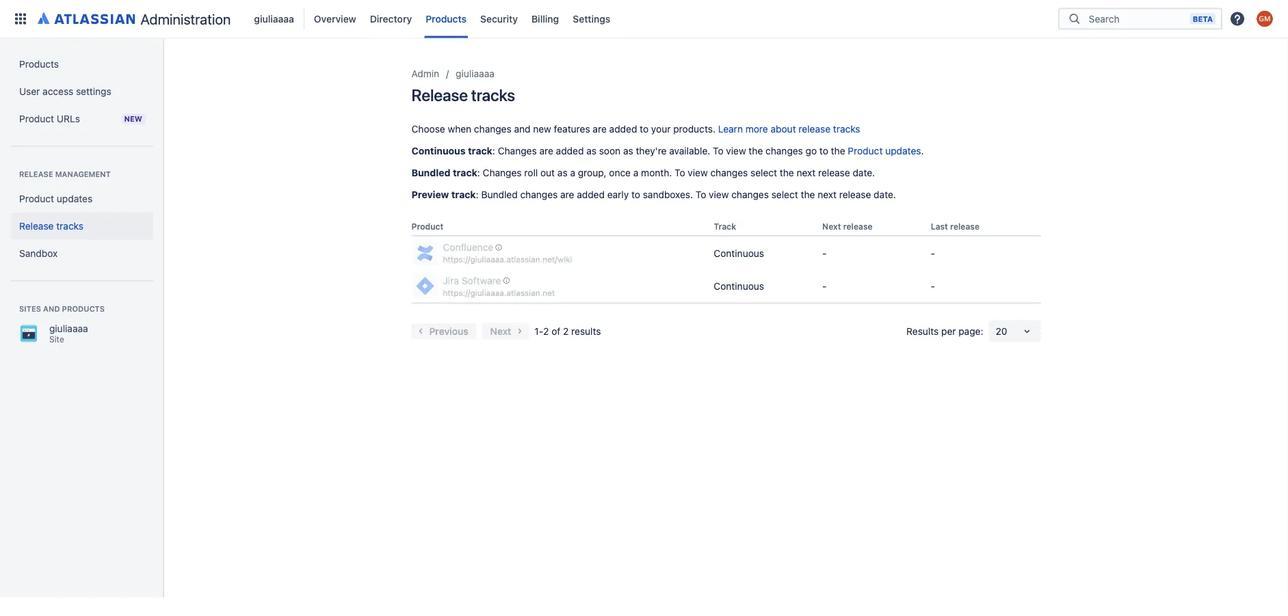 Task type: describe. For each thing, give the bounding box(es) containing it.
1 vertical spatial giuliaaaa link
[[456, 66, 494, 82]]

0 horizontal spatial products
[[19, 58, 59, 70]]

features
[[554, 123, 590, 135]]

0 vertical spatial :
[[492, 145, 495, 157]]

release right last
[[950, 222, 980, 232]]

2 vertical spatial view
[[709, 189, 729, 200]]

learn
[[718, 123, 743, 135]]

settings link
[[569, 8, 615, 30]]

1 a from the left
[[570, 167, 575, 179]]

available.
[[669, 145, 710, 157]]

admin link
[[411, 66, 439, 82]]

release management
[[19, 170, 111, 179]]

roll
[[524, 167, 538, 179]]

new
[[124, 115, 142, 123]]

product for product urls
[[19, 113, 54, 124]]

0 vertical spatial view
[[726, 145, 746, 157]]

month.
[[641, 167, 672, 179]]

giuliaaaa site
[[49, 323, 88, 344]]

1 vertical spatial are
[[539, 145, 553, 157]]

the down "go"
[[801, 189, 815, 200]]

open image
[[1019, 323, 1035, 340]]

results per page:
[[906, 326, 983, 337]]

as for group,
[[557, 167, 568, 179]]

next image
[[511, 323, 528, 340]]

Search field
[[1085, 7, 1190, 31]]

global navigation element
[[8, 0, 1058, 38]]

1 horizontal spatial bundled
[[481, 189, 518, 200]]

product updates
[[19, 193, 92, 205]]

1-
[[534, 326, 543, 337]]

sites
[[19, 305, 41, 314]]

learn more about release tracks link
[[718, 123, 860, 135]]

administration
[[141, 10, 231, 27]]

release right next
[[843, 222, 873, 232]]

directory link
[[366, 8, 416, 30]]

product for product updates
[[19, 193, 54, 205]]

2 horizontal spatial as
[[623, 145, 633, 157]]

as for as
[[586, 145, 596, 157]]

user access settings link
[[11, 78, 153, 105]]

go
[[806, 145, 817, 157]]

0 vertical spatial date.
[[853, 167, 875, 179]]

urls
[[57, 113, 80, 124]]

the right "go"
[[831, 145, 845, 157]]

1 horizontal spatial are
[[560, 189, 574, 200]]

page:
[[959, 326, 983, 337]]

to for changes
[[631, 189, 640, 200]]

release up next
[[818, 167, 850, 179]]

preview track : bundled changes are added early to sandboxes. to view changes select the next release date.
[[411, 189, 896, 200]]

billing
[[531, 13, 559, 24]]

the down "learn more about release tracks" link
[[780, 167, 794, 179]]

security
[[480, 13, 518, 24]]

1 horizontal spatial to
[[696, 189, 706, 200]]

product for product
[[411, 222, 443, 232]]

release up "go"
[[799, 123, 830, 135]]

2 vertical spatial release
[[19, 221, 54, 232]]

https://giuliaaaa.atlassian.net
[[443, 288, 555, 298]]

about
[[771, 123, 796, 135]]

out
[[540, 167, 555, 179]]

user access settings
[[19, 86, 111, 97]]

0 vertical spatial to
[[713, 145, 723, 157]]

soon
[[599, 145, 621, 157]]

.
[[921, 145, 924, 157]]

2 2 from the left
[[563, 326, 569, 337]]

jira software image
[[414, 275, 436, 297]]

early
[[607, 189, 629, 200]]

changes for roll
[[483, 167, 522, 179]]

toggle navigation image
[[150, 55, 181, 82]]

product urls
[[19, 113, 80, 124]]

1 2 from the left
[[543, 326, 549, 337]]

bundled track : changes roll out as a group, once a month. to view changes select the next release date.
[[411, 167, 875, 179]]

1 vertical spatial date.
[[874, 189, 896, 200]]

administration link
[[33, 8, 236, 30]]

0 vertical spatial and
[[514, 123, 531, 135]]

2 vertical spatial added
[[577, 189, 605, 200]]

preview
[[411, 189, 449, 200]]

beta
[[1193, 14, 1213, 23]]

release tracks link
[[11, 213, 153, 240]]

1 horizontal spatial next
[[818, 189, 837, 200]]

1 vertical spatial release
[[19, 170, 53, 179]]

0 vertical spatial track
[[468, 145, 492, 157]]

changes down learn
[[710, 167, 748, 179]]

settings
[[573, 13, 610, 24]]

giuliaaaa for giuliaaaa link to the bottom
[[456, 68, 494, 79]]

results
[[906, 326, 939, 337]]

1 vertical spatial to
[[819, 145, 828, 157]]

to for more
[[640, 123, 649, 135]]

: for bundled track
[[477, 167, 480, 179]]

when
[[448, 123, 471, 135]]

changes down roll
[[520, 189, 558, 200]]

your
[[651, 123, 671, 135]]

overview link
[[310, 8, 360, 30]]

billing link
[[527, 8, 563, 30]]

appswitcher icon image
[[12, 11, 29, 27]]

1 horizontal spatial products link
[[422, 8, 471, 30]]

2 horizontal spatial tracks
[[833, 123, 860, 135]]

1 vertical spatial updates
[[57, 193, 92, 205]]

they're
[[636, 145, 667, 157]]

changes down about
[[766, 145, 803, 157]]



Task type: vqa. For each thing, say whether or not it's contained in the screenshot.
rightmost To
yes



Task type: locate. For each thing, give the bounding box(es) containing it.
2 horizontal spatial giuliaaaa
[[456, 68, 494, 79]]

and
[[514, 123, 531, 135], [43, 305, 60, 314]]

and right sites
[[43, 305, 60, 314]]

to
[[713, 145, 723, 157], [675, 167, 685, 179], [696, 189, 706, 200]]

0 vertical spatial added
[[609, 123, 637, 135]]

2 vertical spatial track
[[451, 189, 476, 200]]

next up next
[[818, 189, 837, 200]]

user
[[19, 86, 40, 97]]

view down 'available.' at the right top
[[688, 167, 708, 179]]

https://giuliaaaa.atlassian.net/wiki
[[443, 255, 572, 265]]

as left soon
[[586, 145, 596, 157]]

tracks up when
[[471, 86, 515, 105]]

choose when changes and new features are added to your products. learn more about release tracks
[[411, 123, 860, 135]]

0 horizontal spatial as
[[557, 167, 568, 179]]

information image
[[493, 242, 504, 253]]

are
[[593, 123, 607, 135], [539, 145, 553, 157], [560, 189, 574, 200]]

0 horizontal spatial release tracks
[[19, 221, 83, 232]]

release tracks down the product updates in the top of the page
[[19, 221, 83, 232]]

1 vertical spatial :
[[477, 167, 480, 179]]

changes for are
[[498, 145, 537, 157]]

0 vertical spatial are
[[593, 123, 607, 135]]

administration banner
[[0, 0, 1288, 38]]

products link left security link
[[422, 8, 471, 30]]

release up next release
[[839, 189, 871, 200]]

tracks inside release tracks link
[[56, 221, 83, 232]]

0 vertical spatial products
[[426, 13, 467, 24]]

0 vertical spatial continuous
[[411, 145, 466, 157]]

and left new
[[514, 123, 531, 135]]

tracks right about
[[833, 123, 860, 135]]

1 vertical spatial giuliaaaa
[[456, 68, 494, 79]]

1 horizontal spatial tracks
[[471, 86, 515, 105]]

continuous
[[411, 145, 466, 157], [714, 247, 764, 259], [714, 280, 764, 292]]

to right early
[[631, 189, 640, 200]]

1 vertical spatial tracks
[[833, 123, 860, 135]]

2 vertical spatial are
[[560, 189, 574, 200]]

sites and products
[[19, 305, 105, 314]]

product up the confluence image
[[411, 222, 443, 232]]

2 horizontal spatial are
[[593, 123, 607, 135]]

to right "go"
[[819, 145, 828, 157]]

date.
[[853, 167, 875, 179], [874, 189, 896, 200]]

products link
[[422, 8, 471, 30], [11, 51, 153, 78]]

site
[[49, 334, 64, 344]]

track
[[714, 222, 736, 232]]

0 vertical spatial changes
[[498, 145, 537, 157]]

1 vertical spatial select
[[771, 189, 798, 200]]

-
[[822, 247, 827, 259], [931, 247, 935, 259], [822, 280, 827, 292], [931, 280, 935, 292]]

release
[[799, 123, 830, 135], [818, 167, 850, 179], [839, 189, 871, 200], [843, 222, 873, 232], [950, 222, 980, 232]]

bundled up information image
[[481, 189, 518, 200]]

0 horizontal spatial next
[[797, 167, 816, 179]]

more
[[745, 123, 768, 135]]

sandboxes.
[[643, 189, 693, 200]]

1 horizontal spatial giuliaaaa
[[254, 13, 294, 24]]

once
[[609, 167, 631, 179]]

a left group,
[[570, 167, 575, 179]]

a
[[570, 167, 575, 179], [633, 167, 638, 179]]

1 horizontal spatial a
[[633, 167, 638, 179]]

1 horizontal spatial product updates link
[[848, 145, 921, 157]]

group,
[[578, 167, 606, 179]]

next down "go"
[[797, 167, 816, 179]]

sandbox
[[19, 248, 58, 259]]

0 horizontal spatial tracks
[[56, 221, 83, 232]]

a right once
[[633, 167, 638, 179]]

release up the product updates in the top of the page
[[19, 170, 53, 179]]

1-2 of 2 results
[[534, 326, 601, 337]]

help icon image
[[1229, 11, 1246, 27]]

1 horizontal spatial updates
[[885, 145, 921, 157]]

added down group,
[[577, 189, 605, 200]]

1 horizontal spatial release tracks
[[411, 86, 515, 105]]

as right soon
[[623, 145, 633, 157]]

1 horizontal spatial and
[[514, 123, 531, 135]]

track for bundled track
[[453, 167, 477, 179]]

previous image
[[413, 323, 429, 340]]

0 horizontal spatial and
[[43, 305, 60, 314]]

2 vertical spatial continuous
[[714, 280, 764, 292]]

last
[[931, 222, 948, 232]]

as right the out
[[557, 167, 568, 179]]

products.
[[673, 123, 715, 135]]

0 vertical spatial to
[[640, 123, 649, 135]]

0 vertical spatial release
[[411, 86, 468, 105]]

products
[[62, 305, 105, 314]]

confluence image
[[414, 242, 436, 264]]

giuliaaaa link left overview link
[[250, 8, 298, 30]]

continuous for https://giuliaaaa.atlassian.net/wiki
[[714, 247, 764, 259]]

search icon image
[[1066, 12, 1083, 26]]

1 vertical spatial product updates link
[[11, 185, 153, 213]]

0 horizontal spatial bundled
[[411, 167, 450, 179]]

giuliaaaa for the left giuliaaaa link
[[254, 13, 294, 24]]

overview
[[314, 13, 356, 24]]

2 horizontal spatial to
[[713, 145, 723, 157]]

release up sandbox
[[19, 221, 54, 232]]

security link
[[476, 8, 522, 30]]

product right "go"
[[848, 145, 883, 157]]

2 left of
[[543, 326, 549, 337]]

release down admin link at the top left
[[411, 86, 468, 105]]

1 vertical spatial release tracks
[[19, 221, 83, 232]]

information image
[[501, 275, 512, 286]]

0 vertical spatial giuliaaaa
[[254, 13, 294, 24]]

to down learn
[[713, 145, 723, 157]]

1 vertical spatial next
[[818, 189, 837, 200]]

directory
[[370, 13, 412, 24]]

select
[[750, 167, 777, 179], [771, 189, 798, 200]]

to right month.
[[675, 167, 685, 179]]

2 right of
[[563, 326, 569, 337]]

track
[[468, 145, 492, 157], [453, 167, 477, 179], [451, 189, 476, 200]]

products link up settings
[[11, 51, 153, 78]]

0 vertical spatial products link
[[422, 8, 471, 30]]

products
[[426, 13, 467, 24], [19, 58, 59, 70]]

2 vertical spatial tracks
[[56, 221, 83, 232]]

release
[[411, 86, 468, 105], [19, 170, 53, 179], [19, 221, 54, 232]]

0 vertical spatial giuliaaaa link
[[250, 8, 298, 30]]

0 horizontal spatial a
[[570, 167, 575, 179]]

giuliaaaa inside "global navigation" element
[[254, 13, 294, 24]]

tracks
[[471, 86, 515, 105], [833, 123, 860, 135], [56, 221, 83, 232]]

release tracks
[[411, 86, 515, 105], [19, 221, 83, 232]]

1 horizontal spatial as
[[586, 145, 596, 157]]

0 vertical spatial product updates link
[[848, 145, 921, 157]]

are up the out
[[539, 145, 553, 157]]

last release
[[931, 222, 980, 232]]

0 horizontal spatial products link
[[11, 51, 153, 78]]

to left your
[[640, 123, 649, 135]]

changes
[[474, 123, 511, 135], [766, 145, 803, 157], [710, 167, 748, 179], [520, 189, 558, 200], [731, 189, 769, 200]]

2 vertical spatial giuliaaaa
[[49, 323, 88, 334]]

settings
[[76, 86, 111, 97]]

0 horizontal spatial giuliaaaa
[[49, 323, 88, 334]]

next
[[797, 167, 816, 179], [818, 189, 837, 200]]

0 vertical spatial release tracks
[[411, 86, 515, 105]]

0 horizontal spatial are
[[539, 145, 553, 157]]

are up soon
[[593, 123, 607, 135]]

products left security
[[426, 13, 467, 24]]

0 horizontal spatial product updates link
[[11, 185, 153, 213]]

0 vertical spatial select
[[750, 167, 777, 179]]

products up user
[[19, 58, 59, 70]]

giuliaaaa right admin
[[456, 68, 494, 79]]

management
[[55, 170, 111, 179]]

giuliaaaa link
[[250, 8, 298, 30], [456, 66, 494, 82]]

new
[[533, 123, 551, 135]]

1 horizontal spatial products
[[426, 13, 467, 24]]

1 horizontal spatial giuliaaaa link
[[456, 66, 494, 82]]

added up soon
[[609, 123, 637, 135]]

results
[[571, 326, 601, 337]]

0 horizontal spatial 2
[[543, 326, 549, 337]]

changes
[[498, 145, 537, 157], [483, 167, 522, 179]]

products inside "global navigation" element
[[426, 13, 467, 24]]

continuous track : changes are added as soon as they're available. to view the changes go to the product updates .
[[411, 145, 924, 157]]

select down about
[[771, 189, 798, 200]]

1 vertical spatial products link
[[11, 51, 153, 78]]

release tracks up when
[[411, 86, 515, 105]]

account image
[[1257, 11, 1273, 27]]

giuliaaaa
[[254, 13, 294, 24], [456, 68, 494, 79], [49, 323, 88, 334]]

bundled
[[411, 167, 450, 179], [481, 189, 518, 200]]

1 vertical spatial to
[[675, 167, 685, 179]]

bundled up the preview
[[411, 167, 450, 179]]

1 vertical spatial bundled
[[481, 189, 518, 200]]

continuous for https://giuliaaaa.atlassian.net
[[714, 280, 764, 292]]

track for preview track
[[451, 189, 476, 200]]

1 vertical spatial added
[[556, 145, 584, 157]]

1 vertical spatial changes
[[483, 167, 522, 179]]

per
[[941, 326, 956, 337]]

2 vertical spatial :
[[476, 189, 479, 200]]

sandbox link
[[11, 240, 153, 267]]

giuliaaaa link right admin link at the top left
[[456, 66, 494, 82]]

2 vertical spatial to
[[631, 189, 640, 200]]

are left early
[[560, 189, 574, 200]]

2 a from the left
[[633, 167, 638, 179]]

0 vertical spatial updates
[[885, 145, 921, 157]]

20
[[996, 326, 1007, 337]]

next
[[822, 222, 841, 232]]

product
[[19, 113, 54, 124], [848, 145, 883, 157], [19, 193, 54, 205], [411, 222, 443, 232]]

1 vertical spatial and
[[43, 305, 60, 314]]

added
[[609, 123, 637, 135], [556, 145, 584, 157], [577, 189, 605, 200]]

next release
[[822, 222, 873, 232]]

product updates link
[[848, 145, 921, 157], [11, 185, 153, 213]]

to right sandboxes.
[[696, 189, 706, 200]]

product down user
[[19, 113, 54, 124]]

giuliaaaa down sites and products
[[49, 323, 88, 334]]

2 vertical spatial to
[[696, 189, 706, 200]]

0 horizontal spatial giuliaaaa link
[[250, 8, 298, 30]]

updates
[[885, 145, 921, 157], [57, 193, 92, 205]]

atlassian image
[[38, 10, 135, 26], [38, 10, 135, 26]]

changes up roll
[[498, 145, 537, 157]]

1 vertical spatial products
[[19, 58, 59, 70]]

: for preview track
[[476, 189, 479, 200]]

view up track at the top of page
[[709, 189, 729, 200]]

1 vertical spatial view
[[688, 167, 708, 179]]

added down features
[[556, 145, 584, 157]]

1 vertical spatial continuous
[[714, 247, 764, 259]]

0 vertical spatial next
[[797, 167, 816, 179]]

view
[[726, 145, 746, 157], [688, 167, 708, 179], [709, 189, 729, 200]]

changes left roll
[[483, 167, 522, 179]]

to
[[640, 123, 649, 135], [819, 145, 828, 157], [631, 189, 640, 200]]

of
[[552, 326, 560, 337]]

0 vertical spatial tracks
[[471, 86, 515, 105]]

select down the more
[[750, 167, 777, 179]]

admin
[[411, 68, 439, 79]]

product down release management
[[19, 193, 54, 205]]

tracks up sandbox link
[[56, 221, 83, 232]]

giuliaaaa left 'overview' on the top of page
[[254, 13, 294, 24]]

view down learn
[[726, 145, 746, 157]]

0 vertical spatial bundled
[[411, 167, 450, 179]]

changes right when
[[474, 123, 511, 135]]

1 vertical spatial track
[[453, 167, 477, 179]]

as
[[586, 145, 596, 157], [623, 145, 633, 157], [557, 167, 568, 179]]

changes up track at the top of page
[[731, 189, 769, 200]]

0 horizontal spatial to
[[675, 167, 685, 179]]

the
[[749, 145, 763, 157], [831, 145, 845, 157], [780, 167, 794, 179], [801, 189, 815, 200]]

1 horizontal spatial 2
[[563, 326, 569, 337]]

:
[[492, 145, 495, 157], [477, 167, 480, 179], [476, 189, 479, 200]]

0 horizontal spatial updates
[[57, 193, 92, 205]]

the down the more
[[749, 145, 763, 157]]

access
[[43, 86, 73, 97]]

choose
[[411, 123, 445, 135]]



